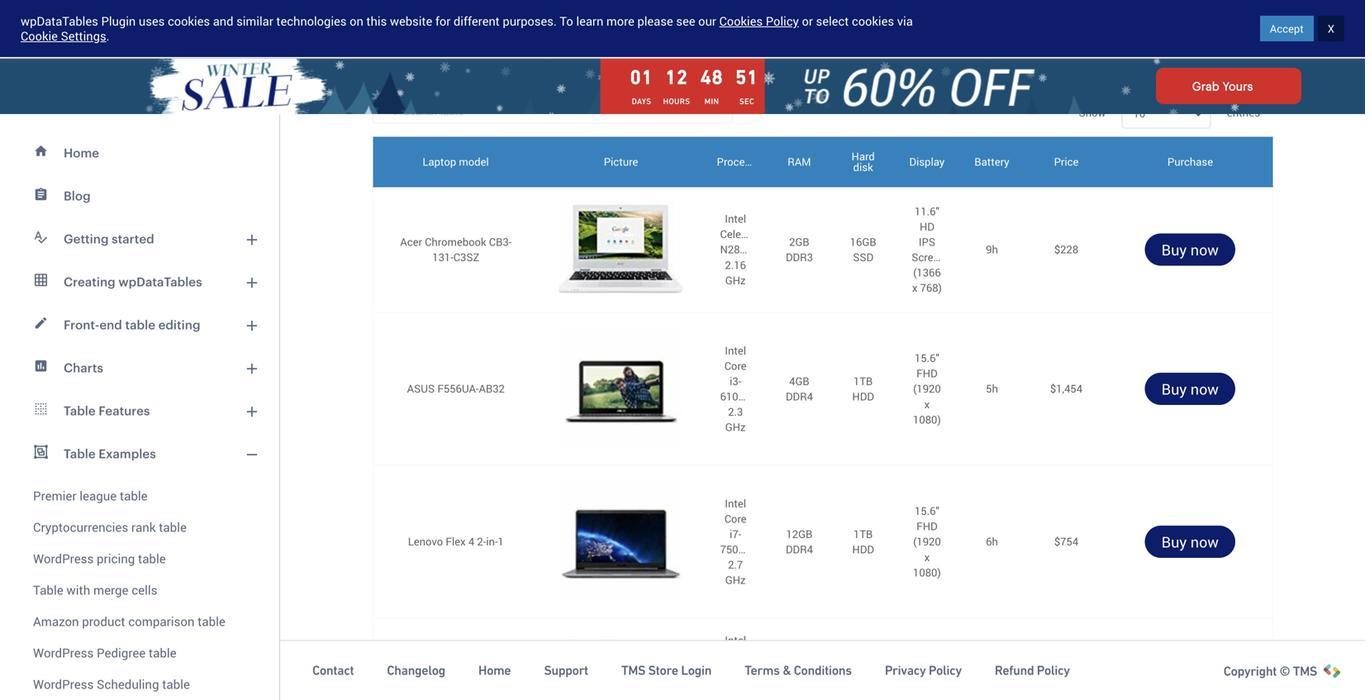 Task type: locate. For each thing, give the bounding box(es) containing it.
5h
[[986, 381, 999, 396], [986, 679, 999, 694]]

2 vertical spatial ghz
[[726, 573, 746, 588]]

wpdatatables inside the wpdatatables plugin uses cookies and similar technologies on this website for different purposes. to learn more please see our cookies policy or select cookies via cookie settings .
[[21, 13, 98, 29]]

buy now for 1,454
[[1162, 379, 1219, 399]]

1 (1920 from the top
[[914, 381, 941, 396]]

0 horizontal spatial home link
[[10, 131, 270, 174]]

table for table features
[[64, 403, 96, 418]]

1 vertical spatial buy now
[[1162, 379, 1219, 399]]

ddr4 down 4gb at the right bottom of page
[[786, 389, 813, 404]]

0 vertical spatial (1920
[[914, 381, 941, 396]]

1 vertical spatial core
[[725, 511, 747, 526]]

wordpress pricing table
[[33, 550, 166, 567]]

policy left or
[[766, 13, 799, 29]]

vivobook
[[449, 679, 494, 694]]

wpdatatables - tables and charts manager wordpress plugin image
[[17, 14, 174, 44]]

2 ghz from the top
[[726, 420, 746, 435]]

ghz inside intel celeron n2840 2.16 ghz
[[726, 273, 746, 288]]

buy for 1,454
[[1162, 379, 1187, 399]]

battery
[[975, 154, 1010, 169]]

asus left f556ua-
[[407, 381, 435, 396]]

1 vertical spatial wordpress
[[33, 644, 94, 661]]

0 vertical spatial wordpress
[[33, 550, 94, 567]]

2 vertical spatial wordpress
[[33, 676, 94, 693]]

2 vertical spatial x
[[925, 550, 930, 564]]

laptop model: activate to sort column ascending element
[[373, 137, 539, 187]]

cookies
[[168, 13, 210, 29], [852, 13, 895, 29]]

1 vertical spatial fhd
[[917, 519, 938, 534]]

2 core from the top
[[725, 511, 747, 526]]

ghz for intel core i3- 6100u 2.3 ghz
[[726, 420, 746, 435]]

2 5h from the top
[[986, 679, 999, 694]]

intel inside intel celeron n2840 2.16 ghz
[[725, 211, 747, 226]]

2 wordpress from the top
[[33, 644, 94, 661]]

2gb ddr3
[[786, 234, 813, 265]]

0 vertical spatial 15.6" fhd (1920 x 1080)
[[914, 351, 941, 427]]

2 1tb from the top
[[854, 527, 873, 541]]

0 vertical spatial home
[[64, 146, 99, 160]]

wordpress for wordpress pricing table
[[33, 550, 94, 567]]

tms right ©
[[1294, 664, 1318, 679]]

1 vertical spatial 1tb hdd
[[853, 527, 875, 557]]

1 vertical spatial 1080)
[[914, 565, 941, 580]]

support
[[544, 663, 588, 678]]

1tb right 4gb at the right bottom of page
[[854, 374, 873, 389]]

ddr4 down the 8gb at the right bottom of page
[[786, 687, 813, 700]]

ram
[[788, 154, 812, 169]]

cryptocurrencies rank table
[[33, 519, 187, 536]]

model
[[459, 154, 489, 169]]

picture: activate to sort column ascending element
[[539, 137, 704, 187]]

table down wordpress pedigree table link
[[162, 676, 190, 693]]

wordpress for wordpress scheduling table
[[33, 676, 94, 693]]

9h
[[986, 242, 999, 257]]

499
[[1061, 679, 1079, 694]]

1 vertical spatial 5h
[[986, 679, 999, 694]]

2 15.6" from the top
[[915, 504, 940, 518]]

2 vertical spatial fhd
[[917, 664, 938, 678]]

core for i5-
[[725, 648, 747, 663]]

1 vertical spatial (1920
[[914, 534, 941, 549]]

pedigree
[[97, 644, 146, 661]]

0 vertical spatial core
[[725, 358, 747, 373]]

league
[[80, 487, 117, 504]]

hdd for 4gb ddr4
[[853, 389, 875, 404]]

1 wordpress from the top
[[33, 550, 94, 567]]

min
[[705, 97, 719, 106]]

front-end table editing
[[64, 317, 200, 332]]

i7-
[[730, 527, 742, 541]]

1 vertical spatial 1tb
[[854, 527, 873, 541]]

2 fhd from the top
[[917, 519, 938, 534]]

51
[[736, 66, 759, 88]]

1 horizontal spatial cookies
[[852, 13, 895, 29]]

1tb hdd for 12gb
[[853, 527, 875, 557]]

1 core from the top
[[725, 358, 747, 373]]

7500u
[[721, 542, 752, 557]]

8250u
[[721, 679, 752, 694]]

0 vertical spatial 1080)
[[914, 412, 941, 427]]

ghz down the 2.16
[[726, 273, 746, 288]]

3 intel from the top
[[725, 496, 747, 511]]

hdd for 12gb ddr4
[[853, 542, 875, 557]]

now for 228
[[1191, 240, 1219, 259]]

(1920 for 6h
[[914, 534, 941, 549]]

2 15.6" fhd (1920 x 1080) from the top
[[914, 504, 941, 580]]

2 (1920 from the top
[[914, 534, 941, 549]]

home link up vivobook
[[479, 662, 511, 679]]

home up blog
[[64, 146, 99, 160]]

changelog
[[387, 663, 446, 678]]

cookies policy link
[[720, 13, 799, 29]]

picture
[[604, 154, 638, 169]]

buy
[[1162, 240, 1187, 259], [1162, 379, 1187, 399], [1162, 532, 1187, 552]]

settings
[[61, 28, 106, 44]]

3 buy now link from the top
[[1146, 526, 1236, 558]]

228
[[1061, 242, 1079, 257]]

laptop
[[423, 154, 456, 169]]

table down charts
[[64, 403, 96, 418]]

conditions
[[794, 663, 852, 678]]

1 buy now from the top
[[1162, 240, 1219, 259]]

2 vertical spatial core
[[725, 648, 747, 663]]

table up cryptocurrencies rank table link
[[120, 487, 148, 504]]

15.6"
[[915, 351, 940, 365], [915, 504, 940, 518]]

15.6" for 5h
[[915, 351, 940, 365]]

table down comparison
[[149, 644, 177, 661]]

ghz
[[726, 273, 746, 288], [726, 420, 746, 435], [726, 573, 746, 588]]

2 buy from the top
[[1162, 379, 1187, 399]]

1 vertical spatial x
[[925, 397, 930, 412]]

table for end
[[125, 317, 155, 332]]

0 vertical spatial buy now link
[[1146, 233, 1236, 266]]

0 vertical spatial table
[[64, 403, 96, 418]]

to
[[560, 13, 574, 29]]

now for 1,454
[[1191, 379, 1219, 399]]

intel up i7-
[[725, 496, 747, 511]]

2 1080) from the top
[[914, 565, 941, 580]]

2 buy now from the top
[[1162, 379, 1219, 399]]

0 vertical spatial buy now
[[1162, 240, 1219, 259]]

2 vertical spatial buy now link
[[1146, 526, 1236, 558]]

celeron
[[721, 227, 757, 242]]

asus for asus vivobook
[[418, 679, 446, 694]]

hdd right 12gb ddr4
[[853, 542, 875, 557]]

intel up i3-
[[725, 343, 747, 358]]

1 hdd from the top
[[853, 389, 875, 404]]

0 vertical spatial buy
[[1162, 240, 1187, 259]]

1 vertical spatial 15.6"
[[915, 504, 940, 518]]

1080) for 6h
[[914, 565, 941, 580]]

2 vertical spatial buy
[[1162, 532, 1187, 552]]

2 ddr4 from the top
[[786, 542, 813, 557]]

policy
[[766, 13, 799, 29], [929, 663, 962, 678], [1037, 663, 1070, 678]]

4 intel from the top
[[725, 633, 747, 648]]

creating wpdatatables
[[64, 274, 202, 289]]

2.3
[[728, 404, 743, 419]]

0 vertical spatial wpdatatables
[[21, 13, 98, 29]]

intel inside "intel core i5- 8250u (u"
[[725, 633, 747, 648]]

intel inside 'intel core i7- 7500u 2.7 ghz'
[[725, 496, 747, 511]]

1,454
[[1057, 381, 1083, 396]]

lap4 150x150.jpg image
[[559, 480, 683, 604]]

1 vertical spatial asus
[[418, 679, 446, 694]]

wpdatatables plugin uses cookies and similar technologies on this website for different purposes. to learn more please see our cookies policy or select cookies via cookie settings .
[[21, 13, 913, 44]]

5h left the 1,454
[[986, 381, 999, 396]]

1 now from the top
[[1191, 240, 1219, 259]]

3 buy now from the top
[[1162, 532, 1219, 552]]

grab yours
[[1193, 79, 1254, 93]]

core inside intel core i3- 6100u 2.3 ghz
[[725, 358, 747, 373]]

getting started
[[64, 231, 154, 246]]

1 cookies from the left
[[168, 13, 210, 29]]

columns button
[[373, 57, 481, 91]]

wpdatatables up editing
[[119, 274, 202, 289]]

1 vertical spatial now
[[1191, 379, 1219, 399]]

different
[[454, 13, 500, 29]]

14.2" fhd (192
[[914, 648, 941, 700]]

table up cells
[[138, 550, 166, 567]]

home
[[64, 146, 99, 160], [479, 663, 511, 678]]

wordpress down wordpress pedigree table
[[33, 676, 94, 693]]

intel up celeron
[[725, 211, 747, 226]]

days
[[632, 97, 652, 106]]

tms store login
[[622, 663, 712, 678]]

buy now
[[1162, 240, 1219, 259], [1162, 379, 1219, 399], [1162, 532, 1219, 552]]

0 vertical spatial hdd
[[853, 389, 875, 404]]

1tb right 12gb
[[854, 527, 873, 541]]

1 15.6" from the top
[[915, 351, 940, 365]]

tms left store
[[622, 663, 646, 678]]

table up premier league table
[[64, 446, 96, 461]]

1 horizontal spatial tms
[[1294, 664, 1318, 679]]

4gb
[[790, 374, 810, 389]]

refund
[[995, 663, 1035, 678]]

wordpress up with
[[33, 550, 94, 567]]

cookie
[[21, 28, 58, 44]]

policy for privacy policy
[[929, 663, 962, 678]]

2.16
[[725, 257, 746, 272]]

core inside "intel core i5- 8250u (u"
[[725, 648, 747, 663]]

1 fhd from the top
[[917, 366, 938, 381]]

1tb hdd right 12gb ddr4
[[853, 527, 875, 557]]

1 vertical spatial home link
[[479, 662, 511, 679]]

hdd
[[853, 389, 875, 404], [853, 542, 875, 557]]

1 5h from the top
[[986, 381, 999, 396]]

rank
[[131, 519, 156, 536]]

1 buy from the top
[[1162, 240, 1187, 259]]

1 horizontal spatial policy
[[929, 663, 962, 678]]

table left with
[[33, 582, 63, 599]]

ips
[[919, 234, 936, 249]]

now for 754
[[1191, 532, 1219, 552]]

1 horizontal spatial home link
[[479, 662, 511, 679]]

0 vertical spatial 15.6"
[[915, 351, 940, 365]]

product
[[82, 613, 125, 630]]

buy now for 754
[[1162, 532, 1219, 552]]

grab yours link
[[1156, 68, 1302, 104]]

1 1tb from the top
[[854, 374, 873, 389]]

2 vertical spatial buy now
[[1162, 532, 1219, 552]]

comparison
[[128, 613, 195, 630]]

processor: activate to sort column ascending element
[[704, 137, 768, 187]]

intel for intel core i3- 6100u 2.3 ghz
[[725, 343, 747, 358]]

x for 5h
[[925, 397, 930, 412]]

ghz down 2.7
[[726, 573, 746, 588]]

intel up i5-
[[725, 633, 747, 648]]

ghz inside intel core i3- 6100u 2.3 ghz
[[726, 420, 746, 435]]

x inside 11.6" hd ips screen (1366 x 768)
[[913, 280, 918, 295]]

1 vertical spatial ghz
[[726, 420, 746, 435]]

1 vertical spatial buy now link
[[1146, 373, 1236, 405]]

home link up blog
[[10, 131, 270, 174]]

1 vertical spatial table
[[64, 446, 96, 461]]

fhd inside 14.2" fhd (192
[[917, 664, 938, 678]]

intel for intel core i5- 8250u (u
[[725, 633, 747, 648]]

policy down 14.2" on the bottom right of page
[[929, 663, 962, 678]]

hdd right 4gb ddr4
[[853, 389, 875, 404]]

buy now link for 754
[[1146, 526, 1236, 558]]

wpdatatables
[[21, 13, 98, 29], [119, 274, 202, 289]]

1 15.6" fhd (1920 x 1080) from the top
[[914, 351, 941, 427]]

0 vertical spatial x
[[913, 280, 918, 295]]

1 vertical spatial home
[[479, 663, 511, 678]]

1 ddr4 from the top
[[786, 389, 813, 404]]

(1920 for 5h
[[914, 381, 941, 396]]

0 vertical spatial 1tb
[[854, 374, 873, 389]]

1 vertical spatial hdd
[[853, 542, 875, 557]]

3 wordpress from the top
[[33, 676, 94, 693]]

2 buy now link from the top
[[1146, 373, 1236, 405]]

2gb
[[790, 234, 810, 249]]

policy up 499
[[1037, 663, 1070, 678]]

1tb
[[854, 374, 873, 389], [854, 527, 873, 541]]

intel
[[725, 211, 747, 226], [725, 343, 747, 358], [725, 496, 747, 511], [725, 633, 747, 648]]

2 hdd from the top
[[853, 542, 875, 557]]

1 1080) from the top
[[914, 412, 941, 427]]

1 vertical spatial wpdatatables
[[119, 274, 202, 289]]

asus down changelog link
[[418, 679, 446, 694]]

fhd for 8gb ddr4
[[917, 664, 938, 678]]

2 1tb hdd from the top
[[853, 527, 875, 557]]

1 horizontal spatial wpdatatables
[[119, 274, 202, 289]]

1 vertical spatial buy
[[1162, 379, 1187, 399]]

15.6" fhd (1920 x 1080)
[[914, 351, 941, 427], [914, 504, 941, 580]]

0 vertical spatial ghz
[[726, 273, 746, 288]]

intel inside intel core i3- 6100u 2.3 ghz
[[725, 343, 747, 358]]

core up i5-
[[725, 648, 747, 663]]

0 vertical spatial 5h
[[986, 381, 999, 396]]

0 vertical spatial fhd
[[917, 366, 938, 381]]

1 1tb hdd from the top
[[853, 374, 875, 404]]

amazon product comparison table link
[[10, 606, 270, 637]]

0 vertical spatial now
[[1191, 240, 1219, 259]]

2 intel from the top
[[725, 343, 747, 358]]

cookies left via
[[852, 13, 895, 29]]

table for scheduling
[[162, 676, 190, 693]]

3 ddr4 from the top
[[786, 687, 813, 700]]

1 intel from the top
[[725, 211, 747, 226]]

table right "rank"
[[159, 519, 187, 536]]

0 horizontal spatial policy
[[766, 13, 799, 29]]

3 now from the top
[[1191, 532, 1219, 552]]

more
[[607, 13, 635, 29]]

core up i3-
[[725, 358, 747, 373]]

wpdatatables left .
[[21, 13, 98, 29]]

purposes.
[[503, 13, 557, 29]]

ram: activate to sort column ascending element
[[768, 137, 832, 187]]

0 horizontal spatial tms
[[622, 663, 646, 678]]

home link
[[10, 131, 270, 174], [479, 662, 511, 679]]

1 vertical spatial 15.6" fhd (1920 x 1080)
[[914, 504, 941, 580]]

1 horizontal spatial home
[[479, 663, 511, 678]]

table
[[125, 317, 155, 332], [120, 487, 148, 504], [159, 519, 187, 536], [138, 550, 166, 567], [198, 613, 226, 630], [149, 644, 177, 661], [162, 676, 190, 693]]

i3-
[[730, 374, 742, 389]]

2 now from the top
[[1191, 379, 1219, 399]]

1 buy now link from the top
[[1146, 233, 1236, 266]]

home up vivobook
[[479, 663, 511, 678]]

3 core from the top
[[725, 648, 747, 663]]

8gb
[[790, 671, 810, 686]]

3 buy from the top
[[1162, 532, 1187, 552]]

0 vertical spatial asus
[[407, 381, 435, 396]]

(1920
[[914, 381, 941, 396], [914, 534, 941, 549]]

2 vertical spatial now
[[1191, 532, 1219, 552]]

or
[[802, 13, 813, 29]]

ddr4 down 12gb
[[786, 542, 813, 557]]

0 vertical spatial ddr4
[[786, 389, 813, 404]]

1 vertical spatial ddr4
[[786, 542, 813, 557]]

ghz down 2.3
[[726, 420, 746, 435]]

0 horizontal spatial cookies
[[168, 13, 210, 29]]

5h for 14.2"
[[986, 679, 999, 694]]

charts
[[64, 360, 103, 375]]

1tb hdd right 4gb ddr4
[[853, 374, 875, 404]]

x
[[913, 280, 918, 295], [925, 397, 930, 412], [925, 550, 930, 564]]

2 vertical spatial ddr4
[[786, 687, 813, 700]]

1 ghz from the top
[[726, 273, 746, 288]]

core inside 'intel core i7- 7500u 2.7 ghz'
[[725, 511, 747, 526]]

asus
[[407, 381, 435, 396], [418, 679, 446, 694]]

wordpress down amazon
[[33, 644, 94, 661]]

3 ghz from the top
[[726, 573, 746, 588]]

core up i7-
[[725, 511, 747, 526]]

table right end
[[125, 317, 155, 332]]

select
[[816, 13, 849, 29]]

0 vertical spatial 1tb hdd
[[853, 374, 875, 404]]

2 vertical spatial table
[[33, 582, 63, 599]]

2-
[[477, 534, 486, 549]]

display: activate to sort column ascending element
[[896, 137, 959, 187]]

3 fhd from the top
[[917, 664, 938, 678]]

flex
[[446, 534, 466, 549]]

ghz inside 'intel core i7- 7500u 2.7 ghz'
[[726, 573, 746, 588]]

.
[[106, 28, 110, 44]]

0 horizontal spatial wpdatatables
[[21, 13, 98, 29]]

5h down refund
[[986, 679, 999, 694]]

cookies left and
[[168, 13, 210, 29]]

2 horizontal spatial policy
[[1037, 663, 1070, 678]]



Task type: vqa. For each thing, say whether or not it's contained in the screenshot.
17/09/2019
no



Task type: describe. For each thing, give the bounding box(es) containing it.
table for league
[[120, 487, 148, 504]]

grab
[[1193, 79, 1220, 93]]

table for table examples
[[64, 446, 96, 461]]

1
[[498, 534, 504, 549]]

0 horizontal spatial home
[[64, 146, 99, 160]]

ddr4 for 4gb
[[786, 389, 813, 404]]

see
[[677, 13, 696, 29]]

amazon
[[33, 613, 79, 630]]

table for pricing
[[138, 550, 166, 567]]

copyright © tms
[[1224, 664, 1318, 679]]

8gb ddr4
[[786, 671, 813, 700]]

wordpress pedigree table
[[33, 644, 177, 661]]

started
[[1264, 21, 1302, 37]]

5h for 15.6"
[[986, 381, 999, 396]]

getting
[[64, 231, 109, 246]]

buy for 754
[[1162, 532, 1187, 552]]

table features
[[64, 403, 150, 418]]

x for 6h
[[925, 550, 930, 564]]

2 cookies from the left
[[852, 13, 895, 29]]

buy now link for 228
[[1146, 233, 1236, 266]]

intel core i5- 8250u (u
[[721, 633, 752, 700]]

fhd for 4gb ddr4
[[917, 366, 938, 381]]

x button
[[1318, 16, 1345, 41]]

scheduling
[[97, 676, 159, 693]]

cookie settings button
[[21, 28, 106, 44]]

asus f556ua-ab32
[[407, 381, 505, 396]]

intel for intel core i7- 7500u 2.7 ghz
[[725, 496, 747, 511]]

purchase: activate to sort column ascending element
[[1108, 137, 1274, 187]]

lap3 150x120.jpg image
[[559, 637, 683, 700]]

store
[[649, 663, 679, 678]]

1tb for 12gb ddr4
[[854, 527, 873, 541]]

lap1 150x117.jpg image
[[559, 201, 683, 298]]

4
[[469, 534, 475, 549]]

wordpress pedigree table link
[[10, 637, 270, 669]]

table for pedigree
[[149, 644, 177, 661]]

hard disk: activate to sort column ascending element
[[832, 137, 896, 187]]

table with merge cells link
[[10, 575, 270, 606]]

lap2 150x150.jpg image
[[559, 327, 683, 451]]

core for i3-
[[725, 358, 747, 373]]

end
[[100, 317, 122, 332]]

price: activate to sort column ascending element
[[1026, 137, 1108, 187]]

2.7
[[728, 557, 743, 572]]

refund policy
[[995, 663, 1070, 678]]

hours
[[663, 97, 691, 106]]

blog link
[[10, 174, 270, 217]]

ddr4 for 8gb
[[786, 687, 813, 700]]

1tb for 4gb ddr4
[[854, 374, 873, 389]]

hd
[[920, 219, 935, 234]]

policy inside the wpdatatables plugin uses cookies and similar technologies on this website for different purposes. to learn more please see our cookies policy or select cookies via cookie settings .
[[766, 13, 799, 29]]

15.6" fhd (1920 x 1080) for 6h
[[914, 504, 941, 580]]

table for rank
[[159, 519, 187, 536]]

ghz for intel core i7- 7500u 2.7 ghz
[[726, 573, 746, 588]]

buy for 228
[[1162, 240, 1187, 259]]

©
[[1280, 664, 1291, 679]]

contact
[[313, 663, 354, 678]]

768)
[[921, 280, 942, 295]]

11.6" hd ips screen (1366 x 768)
[[912, 204, 946, 295]]

price
[[1055, 154, 1079, 169]]

front-end table editing link
[[10, 303, 270, 346]]

ssd
[[853, 250, 874, 265]]

our
[[699, 13, 717, 29]]

learn
[[577, 13, 604, 29]]

01
[[630, 66, 653, 88]]

15.6" fhd (1920 x 1080) for 5h
[[914, 351, 941, 427]]

getting started link
[[10, 217, 270, 260]]

charts link
[[10, 346, 270, 389]]

6100u
[[721, 389, 752, 404]]

front-
[[64, 317, 100, 332]]

15.6" for 6h
[[915, 504, 940, 518]]

columns
[[407, 66, 453, 82]]

intel for intel celeron n2840 2.16 ghz
[[725, 211, 747, 226]]

tms store login link
[[622, 662, 712, 679]]

hard disk
[[852, 149, 875, 174]]

fhd for 12gb ddr4
[[917, 519, 938, 534]]

get started
[[1243, 21, 1302, 37]]

intel celeron n2840 2.16 ghz
[[721, 211, 757, 288]]

wordpress for wordpress pedigree table
[[33, 644, 94, 661]]

accept
[[1271, 21, 1304, 36]]

cb3-
[[489, 234, 512, 249]]

table examples
[[64, 446, 156, 461]]

sec
[[740, 97, 755, 106]]

12gb ddr4
[[786, 527, 813, 557]]

disk
[[854, 160, 874, 174]]

plugin
[[101, 13, 136, 29]]

12
[[666, 66, 688, 88]]

lenovo
[[408, 534, 443, 549]]

table examples link
[[10, 432, 270, 475]]

1080) for 5h
[[914, 412, 941, 427]]

core for i7-
[[725, 511, 747, 526]]

acer
[[400, 234, 422, 249]]

premier league table link
[[10, 475, 270, 512]]

0 vertical spatial home link
[[10, 131, 270, 174]]

laptop model
[[423, 154, 489, 169]]

ddr4 for 12gb
[[786, 542, 813, 557]]

for
[[436, 13, 451, 29]]

privacy policy
[[885, 663, 962, 678]]

1tb hdd for 4gb
[[853, 374, 875, 404]]

intel core i7- 7500u 2.7 ghz
[[721, 496, 752, 588]]

131-
[[433, 250, 454, 265]]

similar
[[236, 13, 273, 29]]

login
[[681, 663, 712, 678]]

table for table with merge cells
[[33, 582, 63, 599]]

buy now for 228
[[1162, 240, 1219, 259]]

accept button
[[1261, 16, 1314, 41]]

asus for asus f556ua-ab32
[[407, 381, 435, 396]]

Search form search field
[[348, 17, 902, 40]]

and
[[213, 13, 233, 29]]

wordpress scheduling table link
[[10, 669, 270, 700]]

chromebook
[[425, 234, 487, 249]]

6h
[[986, 534, 999, 549]]

table right comparison
[[198, 613, 226, 630]]

started
[[112, 231, 154, 246]]

show
[[1079, 105, 1109, 120]]

ddr3
[[786, 250, 813, 265]]

contact link
[[313, 662, 354, 679]]

blog
[[64, 188, 91, 203]]

terms & conditions link
[[745, 662, 852, 679]]

battery: activate to sort column ascending element
[[959, 137, 1026, 187]]

editing
[[158, 317, 200, 332]]

in-
[[486, 534, 498, 549]]

cryptocurrencies rank table link
[[10, 512, 270, 543]]

buy now link for 1,454
[[1146, 373, 1236, 405]]

wordpress scheduling table
[[33, 676, 190, 693]]

merge
[[93, 582, 129, 599]]

policy for refund policy
[[1037, 663, 1070, 678]]

10
[[1134, 106, 1146, 121]]



